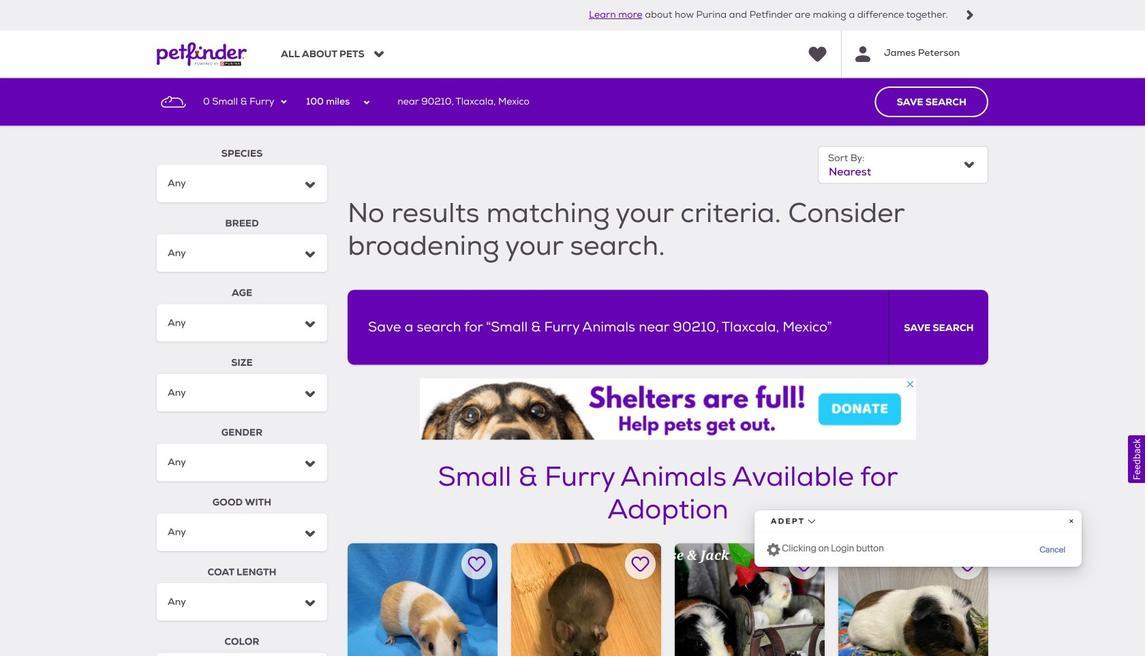 Task type: describe. For each thing, give the bounding box(es) containing it.
petfinder home image
[[157, 30, 247, 78]]



Task type: locate. For each thing, give the bounding box(es) containing it.
advertisement element
[[420, 379, 916, 440]]

akari, adoptable mouse, young male mouse, tucson, az. image
[[511, 544, 661, 657]]

regina, adoptable guinea pig, adult female guinea pig, baton rouge, la. image
[[348, 544, 498, 657]]

main content
[[0, 78, 1145, 657]]

rose & jack, adoptable guinea pig, young male guinea pig, austin, tx. image
[[675, 544, 825, 657]]

s'mores, adoptable guinea pig, adult female guinea pig, troy, al. image
[[839, 544, 989, 657]]



Task type: vqa. For each thing, say whether or not it's contained in the screenshot.
S'MORES, ADOPTABLE GUINEA PIG, ADULT FEMALE GUINEA PIG, TROY, AL. image
yes



